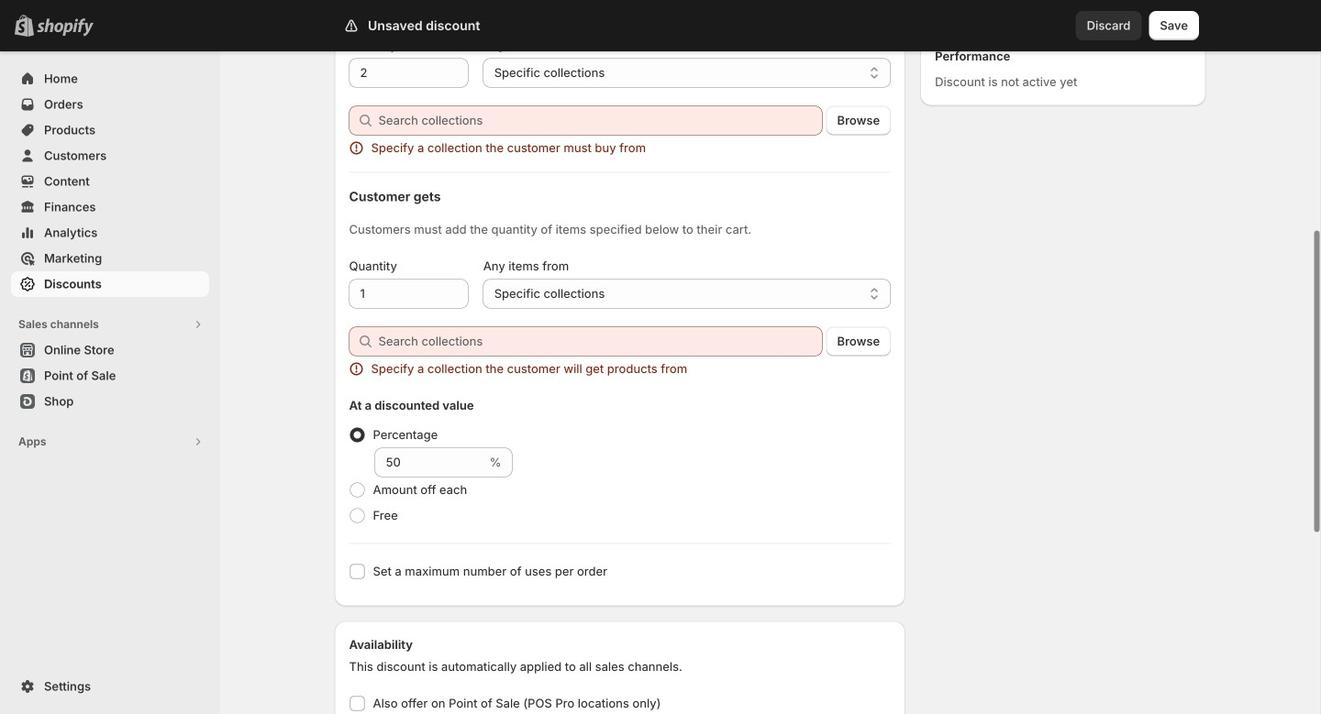 Task type: vqa. For each thing, say whether or not it's contained in the screenshot.
SHOPIFY image
yes



Task type: locate. For each thing, give the bounding box(es) containing it.
None text field
[[349, 58, 469, 88]]

2 search collections text field from the top
[[379, 327, 823, 356]]

0 vertical spatial search collections text field
[[379, 106, 823, 135]]

shopify image
[[37, 18, 94, 36]]

1 vertical spatial search collections text field
[[379, 327, 823, 356]]

Search collections text field
[[379, 106, 823, 135], [379, 327, 823, 356]]

1 search collections text field from the top
[[379, 106, 823, 135]]

None text field
[[349, 279, 469, 309], [375, 448, 486, 478], [349, 279, 469, 309], [375, 448, 486, 478]]



